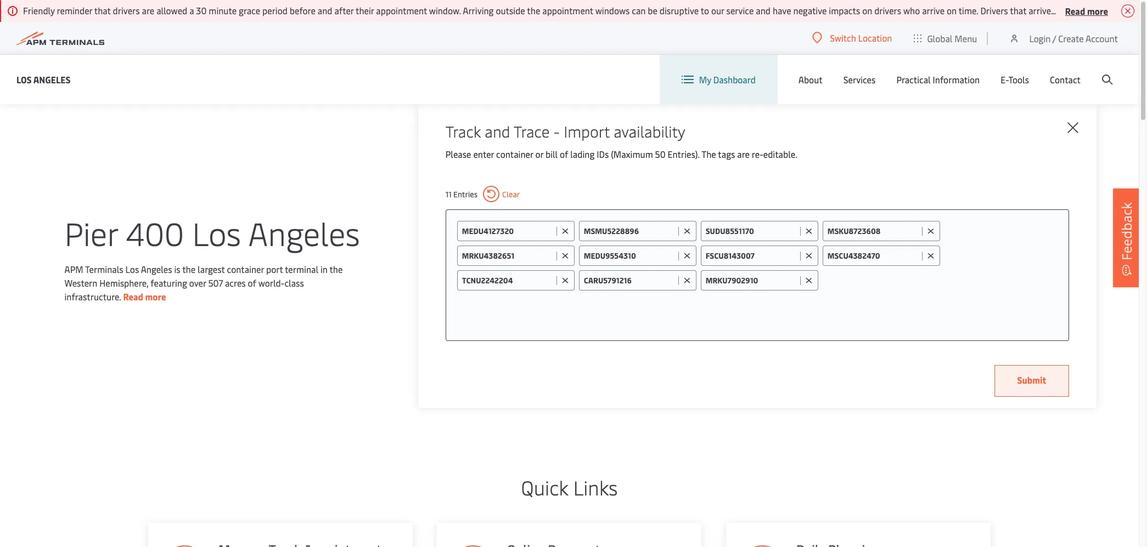 Task type: vqa. For each thing, say whether or not it's contained in the screenshot.
second their from right
yes



Task type: describe. For each thing, give the bounding box(es) containing it.
editable.
[[763, 148, 798, 160]]

about
[[799, 74, 823, 86]]

infrastructure.
[[65, 291, 121, 303]]

practical information button
[[897, 55, 980, 104]]

import
[[564, 121, 610, 142]]

my dashboard
[[699, 74, 756, 86]]

practical information
[[897, 74, 980, 86]]

los for apm terminals los angeles is the largest container port terminal in the western hemisphere, featuring over 507 acres of world-class infrastructure.
[[125, 263, 139, 275]]

port
[[266, 263, 283, 275]]

information
[[933, 74, 980, 86]]

2 horizontal spatial the
[[527, 4, 540, 16]]

close alert image
[[1122, 4, 1135, 18]]

read more for read more link
[[123, 291, 166, 303]]

apm terminals los angeles is the largest container port terminal in the western hemisphere, featuring over 507 acres of world-class infrastructure.
[[65, 263, 343, 303]]

please enter container or bill of lading ids (maximum 50 entries). the tags are re-editable.
[[446, 148, 798, 160]]

account
[[1086, 32, 1118, 44]]

login / create account
[[1030, 32, 1118, 44]]

to
[[701, 4, 709, 16]]

2 arrive from the left
[[1029, 4, 1051, 16]]

who
[[904, 4, 920, 16]]

2 appointment from the left
[[543, 4, 593, 16]]

largest
[[198, 263, 225, 275]]

location
[[858, 32, 892, 44]]

time.
[[959, 4, 979, 16]]

0 horizontal spatial the
[[182, 263, 196, 275]]

1 outside from the left
[[496, 4, 525, 16]]

read more for read more button
[[1065, 5, 1108, 17]]

a
[[189, 4, 194, 16]]

30
[[196, 4, 207, 16]]

re-
[[752, 148, 763, 160]]

arriving
[[463, 4, 494, 16]]

trace
[[514, 121, 550, 142]]

drivers
[[981, 4, 1008, 16]]

read more link
[[123, 291, 166, 303]]

minute
[[209, 4, 237, 16]]

service
[[727, 4, 754, 16]]

e-
[[1001, 74, 1009, 86]]

friendly reminder that drivers are allowed a 30 minute grace period before and after their appointment window. arriving outside the appointment windows can be disruptive to our service and have negative impacts on drivers who arrive on time. drivers that arrive outside their appointme
[[23, 4, 1147, 16]]

quick links
[[521, 474, 618, 501]]

0 horizontal spatial angeles
[[33, 73, 71, 85]]

menu
[[955, 32, 977, 44]]

clear
[[502, 189, 520, 200]]

have
[[773, 4, 791, 16]]

/
[[1053, 32, 1056, 44]]

more for read more button
[[1087, 5, 1108, 17]]

2 horizontal spatial and
[[756, 4, 771, 16]]

read more button
[[1065, 4, 1108, 18]]

e-tools button
[[1001, 55, 1029, 104]]

bill
[[546, 148, 558, 160]]

more for read more link
[[145, 291, 166, 303]]

1 on from the left
[[863, 4, 872, 16]]

submit button
[[995, 366, 1069, 397]]

tariffs - 131 image
[[450, 546, 497, 548]]

services
[[844, 74, 876, 86]]

los angeles
[[16, 73, 71, 85]]

world-
[[258, 277, 285, 289]]

login
[[1030, 32, 1051, 44]]

feedback
[[1118, 202, 1136, 261]]

can
[[632, 4, 646, 16]]

of inside 'apm terminals los angeles is the largest container port terminal in the western hemisphere, featuring over 507 acres of world-class infrastructure.'
[[248, 277, 256, 289]]

2 drivers from the left
[[875, 4, 902, 16]]

track
[[446, 121, 481, 142]]

los for pier 400 los angeles
[[192, 211, 241, 254]]

contact
[[1050, 74, 1081, 86]]

50
[[655, 148, 666, 160]]

clear button
[[483, 186, 520, 203]]

allowed
[[157, 4, 187, 16]]

read for read more button
[[1065, 5, 1085, 17]]

-
[[554, 121, 560, 142]]

angeles for apm terminals los angeles is the largest container port terminal in the western hemisphere, featuring over 507 acres of world-class infrastructure.
[[141, 263, 172, 275]]

acres
[[225, 277, 246, 289]]

read for read more link
[[123, 291, 143, 303]]

1 drivers from the left
[[113, 4, 140, 16]]

my
[[699, 74, 711, 86]]

reminder
[[57, 4, 92, 16]]

los angeles link
[[16, 73, 71, 86]]

class
[[285, 277, 304, 289]]

0 vertical spatial of
[[560, 148, 568, 160]]

hemisphere,
[[100, 277, 148, 289]]

grace
[[239, 4, 260, 16]]

availability
[[614, 121, 685, 142]]

400
[[126, 211, 184, 254]]

dashboard
[[714, 74, 756, 86]]

entries).
[[668, 148, 700, 160]]

tags
[[718, 148, 735, 160]]

switch location button
[[813, 32, 892, 44]]

create
[[1059, 32, 1084, 44]]

2 on from the left
[[947, 4, 957, 16]]

la secondary image
[[118, 279, 310, 444]]



Task type: locate. For each thing, give the bounding box(es) containing it.
outside right arriving
[[496, 4, 525, 16]]

their right after
[[356, 4, 374, 16]]

1 horizontal spatial container
[[496, 148, 533, 160]]

of right bill in the left top of the page
[[560, 148, 568, 160]]

2 that from the left
[[1010, 4, 1027, 16]]

container
[[496, 148, 533, 160], [227, 263, 264, 275]]

507
[[208, 277, 223, 289]]

read more up login / create account
[[1065, 5, 1108, 17]]

orange club loyalty program - 56 image
[[740, 546, 786, 548]]

0 vertical spatial are
[[142, 4, 154, 16]]

1 horizontal spatial their
[[1085, 4, 1103, 16]]

0 horizontal spatial that
[[94, 4, 111, 16]]

0 horizontal spatial are
[[142, 4, 154, 16]]

please
[[446, 148, 471, 160]]

read down hemisphere,
[[123, 291, 143, 303]]

appointment left windows
[[543, 4, 593, 16]]

1 horizontal spatial are
[[737, 148, 750, 160]]

login / create account link
[[1009, 22, 1118, 54]]

disruptive
[[660, 4, 699, 16]]

2 their from the left
[[1085, 4, 1103, 16]]

global menu button
[[903, 22, 988, 55]]

read more
[[1065, 5, 1108, 17], [123, 291, 166, 303]]

and up enter
[[485, 121, 510, 142]]

more down featuring
[[145, 291, 166, 303]]

impacts
[[829, 4, 860, 16]]

1 vertical spatial are
[[737, 148, 750, 160]]

and left have
[[756, 4, 771, 16]]

period
[[262, 4, 288, 16]]

outside up create
[[1053, 4, 1083, 16]]

and left after
[[318, 4, 332, 16]]

0 horizontal spatial appointment
[[376, 4, 427, 16]]

or
[[535, 148, 544, 160]]

read inside button
[[1065, 5, 1085, 17]]

our
[[711, 4, 724, 16]]

services button
[[844, 55, 876, 104]]

0 horizontal spatial of
[[248, 277, 256, 289]]

featuring
[[151, 277, 187, 289]]

appointme
[[1105, 4, 1147, 16]]

container left or
[[496, 148, 533, 160]]

1 horizontal spatial read more
[[1065, 5, 1108, 17]]

and
[[318, 4, 332, 16], [756, 4, 771, 16], [485, 121, 510, 142]]

11 entries
[[446, 189, 478, 200]]

read more down hemisphere,
[[123, 291, 166, 303]]

more
[[1087, 5, 1108, 17], [145, 291, 166, 303]]

on
[[863, 4, 872, 16], [947, 4, 957, 16]]

read up login / create account
[[1065, 5, 1085, 17]]

2 vertical spatial angeles
[[141, 263, 172, 275]]

entries
[[453, 189, 478, 200]]

that
[[94, 4, 111, 16], [1010, 4, 1027, 16]]

container up "acres"
[[227, 263, 264, 275]]

lading
[[570, 148, 595, 160]]

that right drivers
[[1010, 4, 1027, 16]]

their up "account"
[[1085, 4, 1103, 16]]

more up "account"
[[1087, 5, 1108, 17]]

1 vertical spatial read
[[123, 291, 143, 303]]

Entered ID text field
[[462, 226, 554, 237], [584, 226, 676, 237], [706, 226, 797, 237], [584, 251, 676, 261], [706, 251, 797, 261], [462, 276, 554, 286]]

1 horizontal spatial los
[[125, 263, 139, 275]]

links
[[574, 474, 618, 501]]

0 horizontal spatial read more
[[123, 291, 166, 303]]

switch
[[830, 32, 856, 44]]

western
[[65, 277, 97, 289]]

0 vertical spatial read more
[[1065, 5, 1108, 17]]

1 horizontal spatial read
[[1065, 5, 1085, 17]]

arrive right who
[[922, 4, 945, 16]]

my dashboard button
[[682, 55, 756, 104]]

0 horizontal spatial on
[[863, 4, 872, 16]]

more inside button
[[1087, 5, 1108, 17]]

be
[[648, 4, 658, 16]]

the
[[527, 4, 540, 16], [182, 263, 196, 275], [330, 263, 343, 275]]

0 horizontal spatial and
[[318, 4, 332, 16]]

apm
[[65, 263, 83, 275]]

1 vertical spatial los
[[192, 211, 241, 254]]

1 horizontal spatial more
[[1087, 5, 1108, 17]]

arrive up login on the top right of the page
[[1029, 4, 1051, 16]]

1 vertical spatial more
[[145, 291, 166, 303]]

appointment
[[376, 4, 427, 16], [543, 4, 593, 16]]

quick
[[521, 474, 569, 501]]

los inside 'apm terminals los angeles is the largest container port terminal in the western hemisphere, featuring over 507 acres of world-class infrastructure.'
[[125, 263, 139, 275]]

switch location
[[830, 32, 892, 44]]

1 arrive from the left
[[922, 4, 945, 16]]

terminal
[[285, 263, 318, 275]]

global menu
[[927, 32, 977, 44]]

1 horizontal spatial of
[[560, 148, 568, 160]]

on left time.
[[947, 4, 957, 16]]

0 horizontal spatial read
[[123, 291, 143, 303]]

on right impacts
[[863, 4, 872, 16]]

1 vertical spatial of
[[248, 277, 256, 289]]

1 horizontal spatial appointment
[[543, 4, 593, 16]]

1 their from the left
[[356, 4, 374, 16]]

about button
[[799, 55, 823, 104]]

practical
[[897, 74, 931, 86]]

contact button
[[1050, 55, 1081, 104]]

window.
[[429, 4, 461, 16]]

0 vertical spatial los
[[16, 73, 32, 85]]

angeles inside 'apm terminals los angeles is the largest container port terminal in the western hemisphere, featuring over 507 acres of world-class infrastructure.'
[[141, 263, 172, 275]]

are left re-
[[737, 148, 750, 160]]

1 horizontal spatial that
[[1010, 4, 1027, 16]]

are left 'allowed'
[[142, 4, 154, 16]]

1 vertical spatial read more
[[123, 291, 166, 303]]

angeles
[[33, 73, 71, 85], [248, 211, 360, 254], [141, 263, 172, 275]]

0 horizontal spatial their
[[356, 4, 374, 16]]

that right reminder
[[94, 4, 111, 16]]

manager truck appointments - 53 image
[[161, 546, 207, 548]]

over
[[189, 277, 206, 289]]

2 horizontal spatial los
[[192, 211, 241, 254]]

angeles for pier 400 los angeles
[[248, 211, 360, 254]]

1 horizontal spatial drivers
[[875, 4, 902, 16]]

read
[[1065, 5, 1085, 17], [123, 291, 143, 303]]

0 horizontal spatial arrive
[[922, 4, 945, 16]]

e-tools
[[1001, 74, 1029, 86]]

0 vertical spatial read
[[1065, 5, 1085, 17]]

submit
[[1017, 374, 1047, 386]]

0 horizontal spatial drivers
[[113, 4, 140, 16]]

track and trace - import availability
[[446, 121, 685, 142]]

Type or paste your IDs here text field
[[823, 271, 1058, 290]]

appointment left window.
[[376, 4, 427, 16]]

2 outside from the left
[[1053, 4, 1083, 16]]

0 horizontal spatial los
[[16, 73, 32, 85]]

1 horizontal spatial arrive
[[1029, 4, 1051, 16]]

1 that from the left
[[94, 4, 111, 16]]

Entered ID text field
[[828, 226, 919, 237], [462, 251, 554, 261], [828, 251, 919, 261], [584, 276, 676, 286], [706, 276, 797, 286]]

windows
[[595, 4, 630, 16]]

drivers left 'allowed'
[[113, 4, 140, 16]]

global
[[927, 32, 953, 44]]

1 horizontal spatial and
[[485, 121, 510, 142]]

negative
[[794, 4, 827, 16]]

1 vertical spatial container
[[227, 263, 264, 275]]

before
[[290, 4, 316, 16]]

1 appointment from the left
[[376, 4, 427, 16]]

1 horizontal spatial on
[[947, 4, 957, 16]]

0 vertical spatial angeles
[[33, 73, 71, 85]]

1 vertical spatial angeles
[[248, 211, 360, 254]]

terminals
[[85, 263, 123, 275]]

pier
[[65, 211, 118, 254]]

0 horizontal spatial outside
[[496, 4, 525, 16]]

the
[[702, 148, 716, 160]]

11
[[446, 189, 452, 200]]

0 vertical spatial container
[[496, 148, 533, 160]]

0 vertical spatial more
[[1087, 5, 1108, 17]]

1 horizontal spatial angeles
[[141, 263, 172, 275]]

0 horizontal spatial container
[[227, 263, 264, 275]]

of right "acres"
[[248, 277, 256, 289]]

friendly
[[23, 4, 55, 16]]

feedback button
[[1113, 189, 1141, 288]]

arrive
[[922, 4, 945, 16], [1029, 4, 1051, 16]]

after
[[335, 4, 354, 16]]

1 horizontal spatial outside
[[1053, 4, 1083, 16]]

1 horizontal spatial the
[[330, 263, 343, 275]]

drivers left who
[[875, 4, 902, 16]]

enter
[[473, 148, 494, 160]]

2 horizontal spatial angeles
[[248, 211, 360, 254]]

container inside 'apm terminals los angeles is the largest container port terminal in the western hemisphere, featuring over 507 acres of world-class infrastructure.'
[[227, 263, 264, 275]]

2 vertical spatial los
[[125, 263, 139, 275]]

0 horizontal spatial more
[[145, 291, 166, 303]]

drivers
[[113, 4, 140, 16], [875, 4, 902, 16]]

los
[[16, 73, 32, 85], [192, 211, 241, 254], [125, 263, 139, 275]]



